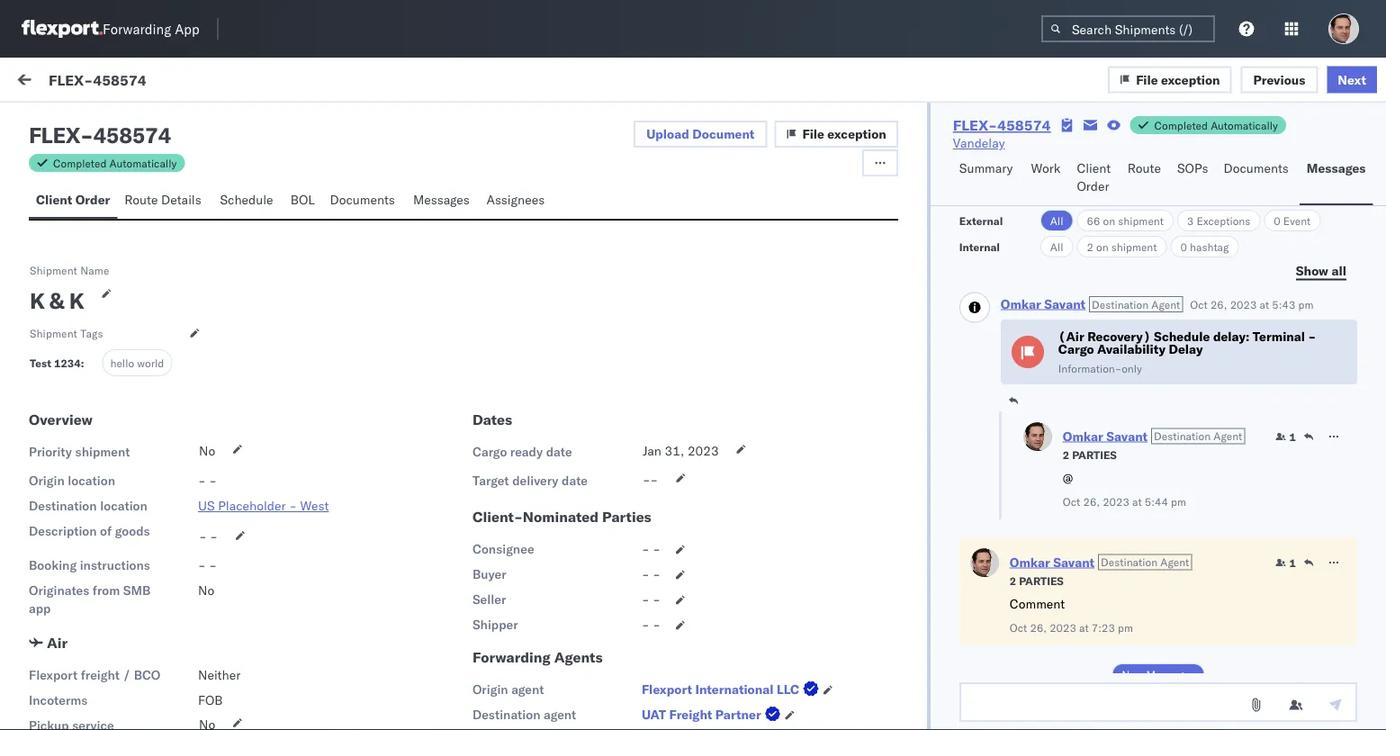 Task type: describe. For each thing, give the bounding box(es) containing it.
flexport international llc
[[642, 681, 799, 697]]

route details button
[[117, 184, 213, 219]]

forwarding for forwarding agents
[[473, 648, 551, 666]]

1 vertical spatial exception
[[828, 126, 887, 142]]

messaging
[[94, 226, 154, 242]]

external (0)
[[29, 114, 103, 130]]

5 omkar savant from the top
[[87, 537, 167, 553]]

savant up exception: warehouse devan
[[129, 537, 167, 553]]

0 vertical spatial file
[[1136, 71, 1158, 87]]

new
[[1122, 668, 1144, 681]]

26, inside @ oct 26, 2023 at 5:44 pm
[[1083, 495, 1100, 508]]

goods
[[115, 523, 150, 539]]

0 vertical spatial omkar savant destination agent
[[1001, 296, 1180, 311]]

0 horizontal spatial order
[[75, 192, 110, 208]]

fob
[[198, 692, 223, 708]]

llc
[[777, 681, 799, 697]]

1 horizontal spatial flex-458574
[[953, 116, 1051, 134]]

forwarding agents
[[473, 648, 603, 666]]

shipment,
[[228, 685, 285, 701]]

test
[[30, 357, 51, 370]]

app
[[175, 20, 200, 37]]

shipment for 66 on shipment
[[1118, 214, 1164, 227]]

only
[[1122, 361, 1142, 375]]

2 5:45 from the top
[[559, 686, 586, 702]]

you
[[150, 685, 170, 701]]

flex- up vandelay
[[953, 116, 997, 134]]

destination down 5:44
[[1101, 555, 1158, 569]]

delay:
[[1213, 329, 1250, 344]]

summary button
[[952, 152, 1024, 205]]

2023 inside @ oct 26, 2023 at 5:44 pm
[[1103, 495, 1130, 508]]

@
[[1063, 470, 1073, 486]]

flexport international llc link
[[642, 681, 823, 699]]

external for external
[[959, 214, 1003, 227]]

flex- down new messages button
[[1080, 686, 1118, 702]]

savant up comment oct 26, 2023 at 7:23 pm
[[1053, 554, 1095, 570]]

savant right ":"
[[129, 357, 167, 373]]

1 vertical spatial completed
[[53, 156, 107, 170]]

flex- right '@'
[[1080, 461, 1118, 477]]

import work
[[134, 74, 204, 90]]

next
[[1338, 71, 1367, 87]]

agents
[[554, 648, 603, 666]]

458574 down 5:44
[[1118, 569, 1165, 585]]

6 omkar savant from the top
[[87, 654, 167, 670]]

458574 down forwarding app link
[[93, 70, 147, 88]]

0 for 0 event
[[1274, 214, 1281, 227]]

route for route
[[1128, 160, 1161, 176]]

0 event
[[1274, 214, 1311, 227]]

2023 inside comment oct 26, 2023 at 7:23 pm
[[1050, 621, 1077, 634]]

all button for 2
[[1040, 236, 1073, 257]]

hashtag
[[1190, 240, 1229, 253]]

3 resize handle column header from the left
[[1051, 150, 1072, 730]]

4 omkar savant from the top
[[87, 438, 167, 454]]

2 parties for comment
[[1010, 574, 1064, 587]]

0 hashtag
[[1181, 240, 1229, 253]]

3
[[1187, 214, 1194, 227]]

bol
[[291, 192, 315, 208]]

1 for @
[[1290, 430, 1296, 443]]

assignees
[[487, 192, 545, 208]]

1 vertical spatial automatically
[[109, 156, 177, 170]]

summary
[[959, 160, 1013, 176]]

import
[[134, 74, 171, 90]]

recovery)
[[1088, 329, 1151, 344]]

1 vertical spatial client
[[36, 192, 72, 208]]

show all button
[[1285, 257, 1358, 284]]

show
[[1296, 262, 1329, 278]]

filing
[[82, 307, 110, 323]]

oct down assignees
[[474, 209, 494, 225]]

shipper
[[473, 617, 518, 632]]

flex- 1854269
[[1080, 290, 1173, 306]]

savant up @ oct 26, 2023 at 5:44 pm
[[1107, 428, 1148, 444]]

0 vertical spatial file exception
[[1136, 71, 1220, 87]]

jan
[[643, 443, 662, 459]]

2 k from the left
[[69, 287, 84, 314]]

oct up delay
[[1190, 298, 1208, 311]]

target
[[473, 473, 509, 488]]

related
[[1081, 156, 1119, 170]]

26, up seller
[[498, 569, 517, 585]]

- - for shipper
[[642, 617, 661, 632]]

forwarding app link
[[22, 20, 200, 38]]

import work button
[[134, 74, 204, 90]]

agent for comment
[[1161, 555, 1189, 569]]

flex- up 2 on shipment
[[1080, 209, 1118, 225]]

458574 down import
[[93, 122, 171, 149]]

&
[[50, 287, 64, 314]]

all
[[1332, 262, 1347, 278]]

buyer
[[473, 566, 506, 582]]

26, down cargo ready date
[[498, 461, 517, 477]]

pm for @
[[1171, 495, 1187, 508]]

occurs
[[167, 703, 205, 719]]

flexport for flexport freight / bco
[[29, 667, 78, 683]]

new messages
[[1122, 668, 1195, 681]]

1 oct 26, 2023, 5:45 pm edt from the top
[[474, 569, 635, 585]]

vandelay link
[[953, 134, 1005, 152]]

origin for origin location
[[29, 473, 65, 488]]

Search Shipments (/) text field
[[1042, 15, 1215, 42]]

0 vertical spatial flex-458574
[[49, 70, 147, 88]]

work inside button
[[1031, 160, 1061, 176]]

upload document button
[[634, 121, 767, 148]]

1 pm from the top
[[589, 209, 608, 225]]

2 resize handle column header from the left
[[747, 150, 769, 730]]

2 edt from the top
[[612, 461, 635, 477]]

of
[[100, 523, 112, 539]]

1366815
[[1118, 371, 1173, 387]]

0 horizontal spatial file exception
[[802, 126, 887, 142]]

0 vertical spatial exception
[[1161, 71, 1220, 87]]

assignees button
[[479, 184, 555, 219]]

0 vertical spatial completed
[[1155, 118, 1208, 132]]

1 edt from the top
[[612, 209, 635, 225]]

0 horizontal spatial cargo
[[473, 444, 507, 460]]

0 vertical spatial no
[[199, 443, 215, 459]]

26, up the delay:
[[1211, 298, 1227, 311]]

5:46
[[559, 461, 586, 477]]

test 1234 :
[[30, 357, 84, 370]]

flex- left "only"
[[1080, 371, 1118, 387]]

oct up destination agent
[[474, 686, 494, 702]]

flex
[[29, 122, 80, 149]]

--
[[643, 472, 658, 487]]

freight
[[669, 707, 712, 722]]

flex - 458574
[[29, 122, 171, 149]]

exceptions
[[1197, 214, 1251, 227]]

previous button
[[1241, 66, 1318, 93]]

2 horizontal spatial pm
[[1299, 298, 1314, 311]]

flex- right my
[[49, 70, 93, 88]]

origin location
[[29, 473, 115, 488]]

- - for description of goods
[[199, 528, 218, 544]]

2 horizontal spatial at
[[1260, 298, 1270, 311]]

4 edt from the top
[[612, 686, 635, 702]]

1 vertical spatial completed automatically
[[53, 156, 177, 170]]

exception: warehouse devan
[[57, 568, 232, 584]]

omkar savant destination agent for comment
[[1010, 554, 1189, 570]]

1 horizontal spatial client order button
[[1070, 152, 1121, 205]]

2 flex- 458574 from the top
[[1080, 569, 1165, 585]]

66
[[1087, 214, 1100, 227]]

messages for "messages" button to the left
[[413, 192, 470, 208]]

exception: for exception: warehouse devan
[[57, 568, 121, 584]]

origin agent
[[473, 681, 544, 697]]

agent for origin agent
[[511, 681, 544, 697]]

all button for 66
[[1040, 210, 1073, 231]]

hello
[[110, 356, 134, 370]]

destination up recovery) at the top right
[[1092, 298, 1149, 311]]

0 vertical spatial a
[[94, 604, 101, 620]]

we are notifying you that your shipment, delayed. this
[[54, 685, 285, 719]]

0 horizontal spatial client order
[[36, 192, 110, 208]]

customs
[[184, 469, 237, 485]]

messages for the right "messages" button
[[1307, 160, 1366, 176]]

omkar savant destination agent for @
[[1063, 428, 1243, 444]]

destination up description
[[29, 498, 97, 514]]

is
[[82, 604, 91, 620]]

1 horizontal spatial messages
[[1146, 668, 1195, 681]]

oct inside comment oct 26, 2023 at 7:23 pm
[[1010, 621, 1027, 634]]

deal
[[137, 604, 161, 620]]

1 k from the left
[[30, 287, 45, 314]]

26, up destination agent
[[498, 686, 517, 702]]

2 for comment
[[1010, 574, 1017, 587]]

related work item/shipment
[[1081, 156, 1222, 170]]

internal for internal
[[959, 240, 1000, 253]]

0 horizontal spatial client order button
[[29, 184, 117, 219]]

1 vertical spatial no
[[198, 582, 214, 598]]

tags
[[80, 326, 103, 340]]

pm for comment
[[1118, 621, 1133, 634]]

work for related
[[1121, 156, 1145, 170]]

new messages button
[[1112, 663, 1205, 685]]

destination down 1366815
[[1154, 429, 1211, 443]]

458574 up vandelay
[[997, 116, 1051, 134]]

0 horizontal spatial file
[[802, 126, 825, 142]]

forwarding for forwarding app
[[103, 20, 171, 37]]

2 pm from the top
[[589, 461, 608, 477]]

internal for internal (0)
[[121, 114, 165, 130]]

2 parties button for @
[[1063, 446, 1117, 462]]

terminal
[[1253, 329, 1305, 344]]

on for 66
[[1103, 214, 1115, 227]]

2 2023, from the top
[[520, 461, 556, 477]]

jan 31, 2023
[[643, 443, 719, 459]]

savant up test.
[[129, 195, 167, 211]]

(air recovery) schedule delay: terminal - cargo availability delay information-only
[[1058, 329, 1316, 375]]

4 resize handle column header from the left
[[1354, 150, 1376, 730]]

information-
[[1058, 361, 1122, 375]]

us
[[198, 498, 215, 514]]

0 vertical spatial client
[[1077, 160, 1111, 176]]

my
[[18, 69, 47, 94]]

that
[[174, 685, 197, 701]]

work for my
[[52, 69, 98, 94]]

freight
[[81, 667, 120, 683]]

details
[[161, 192, 201, 208]]

hello world
[[110, 356, 164, 370]]

0 horizontal spatial documents button
[[323, 184, 406, 219]]

1 horizontal spatial client order
[[1077, 160, 1111, 194]]

458574 down "new" at the right
[[1118, 686, 1165, 702]]

2 parties for @
[[1063, 448, 1117, 461]]

savant up '(air' on the top right
[[1044, 296, 1086, 311]]

flex- up comment oct 26, 2023 at 7:23 pm
[[1080, 569, 1118, 585]]

26, down assignees
[[498, 209, 517, 225]]

0 vertical spatial automatically
[[1211, 118, 1278, 132]]

- - for seller
[[642, 591, 661, 607]]

we
[[54, 685, 72, 701]]

client-
[[473, 508, 523, 526]]

1 horizontal spatial documents
[[1224, 160, 1289, 176]]



Task type: vqa. For each thing, say whether or not it's contained in the screenshot.
'Document'
yes



Task type: locate. For each thing, give the bounding box(es) containing it.
all for 2
[[1050, 240, 1064, 253]]

0 horizontal spatial messages button
[[406, 184, 479, 219]]

omkar savant button for comment
[[1010, 554, 1095, 570]]

26, down comment
[[1030, 621, 1047, 634]]

placeholder
[[218, 498, 286, 514]]

agent for @
[[1214, 429, 1243, 443]]

2 shipment from the top
[[30, 326, 77, 340]]

2 up '@'
[[1063, 448, 1070, 461]]

no right warehouse
[[198, 582, 214, 598]]

messages button
[[1300, 152, 1373, 205], [406, 184, 479, 219]]

documents button
[[1217, 152, 1300, 205], [323, 184, 406, 219]]

1 vertical spatial 2 parties button
[[1010, 572, 1064, 588]]

resize handle column header
[[444, 150, 466, 730], [747, 150, 769, 730], [1051, 150, 1072, 730], [1354, 150, 1376, 730]]

destination agent
[[473, 707, 576, 722]]

all button left 2 on shipment
[[1040, 236, 1073, 257]]

2 omkar savant from the top
[[87, 276, 167, 292]]

2 all from the top
[[1050, 240, 1064, 253]]

omkar savant button up comment
[[1010, 554, 1095, 570]]

1 1 from the top
[[1290, 430, 1296, 443]]

2 horizontal spatial 2
[[1087, 240, 1094, 253]]

0 horizontal spatial messages
[[413, 192, 470, 208]]

1 horizontal spatial documents button
[[1217, 152, 1300, 205]]

client order up latent
[[36, 192, 110, 208]]

destination down the origin agent at the left of page
[[473, 707, 541, 722]]

1 2023, from the top
[[520, 209, 556, 225]]

0 vertical spatial 1 button
[[1276, 429, 1296, 444]]

0 vertical spatial at
[[1260, 298, 1270, 311]]

2023 right 31,
[[688, 443, 719, 459]]

0
[[1274, 214, 1281, 227], [1181, 240, 1187, 253]]

client order up 66
[[1077, 160, 1111, 194]]

at for @
[[1133, 495, 1142, 508]]

completed up item/shipment
[[1155, 118, 1208, 132]]

cargo inside (air recovery) schedule delay: terminal - cargo availability delay information-only
[[1058, 341, 1094, 357]]

0 vertical spatial shipment
[[30, 263, 77, 277]]

1 horizontal spatial origin
[[473, 681, 508, 697]]

completed down flex - 458574
[[53, 156, 107, 170]]

shipment for shipment name
[[30, 263, 77, 277]]

exception: for exception:
[[57, 469, 121, 485]]

2 for @
[[1063, 448, 1070, 461]]

1 horizontal spatial order
[[1077, 178, 1110, 194]]

client-nominated parties
[[473, 508, 652, 526]]

1 vertical spatial shipment
[[1112, 240, 1157, 253]]

omkar savant right ":"
[[87, 357, 167, 373]]

completed automatically up sops
[[1155, 118, 1278, 132]]

3 2023, from the top
[[520, 569, 556, 585]]

-
[[80, 122, 93, 149], [777, 209, 785, 225], [1309, 329, 1316, 344], [643, 472, 650, 487], [650, 472, 658, 487], [198, 473, 206, 488], [209, 473, 217, 488], [289, 498, 297, 514], [199, 528, 207, 544], [210, 528, 218, 544], [642, 541, 650, 557], [653, 541, 661, 557], [198, 557, 206, 573], [209, 557, 217, 573], [642, 566, 650, 582], [653, 566, 661, 582], [642, 591, 650, 607], [653, 591, 661, 607], [642, 617, 650, 632], [653, 617, 661, 632], [777, 686, 785, 702]]

1 horizontal spatial external
[[959, 214, 1003, 227]]

oct 26, 2023, 5:45 pm edt up destination agent
[[474, 686, 635, 702]]

2 vertical spatial shipment
[[75, 444, 130, 460]]

external down summary button
[[959, 214, 1003, 227]]

i
[[54, 307, 58, 323]]

work button
[[1024, 152, 1070, 205]]

2 all button from the top
[[1040, 236, 1073, 257]]

0 vertical spatial work
[[52, 69, 98, 94]]

2023, down consignee
[[520, 569, 556, 585]]

vandelay
[[953, 135, 1005, 151]]

26, inside comment oct 26, 2023 at 7:23 pm
[[1030, 621, 1047, 634]]

1 vertical spatial internal
[[959, 240, 1000, 253]]

0 horizontal spatial work
[[175, 74, 204, 90]]

priority shipment
[[29, 444, 130, 460]]

2023, down assignees
[[520, 209, 556, 225]]

at inside @ oct 26, 2023 at 5:44 pm
[[1133, 495, 1142, 508]]

your
[[200, 685, 225, 701]]

0 vertical spatial route
[[1128, 160, 1161, 176]]

- inside (air recovery) schedule delay: terminal - cargo availability delay information-only
[[1309, 329, 1316, 344]]

pm inside @ oct 26, 2023 at 5:44 pm
[[1171, 495, 1187, 508]]

message
[[56, 156, 99, 170]]

omkar savant up notifying
[[87, 654, 167, 670]]

latent messaging test.
[[54, 226, 183, 242]]

0 horizontal spatial external
[[29, 114, 76, 130]]

5:44
[[1145, 495, 1168, 508]]

oct inside @ oct 26, 2023 at 5:44 pm
[[1063, 495, 1081, 508]]

1 button for comment
[[1276, 555, 1296, 570]]

are
[[75, 685, 93, 701]]

on
[[1103, 214, 1115, 227], [1096, 240, 1109, 253]]

i am filing
[[54, 307, 110, 323]]

1 vertical spatial 2 parties
[[1010, 574, 1064, 587]]

1 vertical spatial agent
[[1214, 429, 1243, 443]]

2 (0) from the left
[[168, 114, 192, 130]]

1 5:45 from the top
[[559, 569, 586, 585]]

1 vertical spatial all
[[1050, 240, 1064, 253]]

work
[[52, 69, 98, 94], [1121, 156, 1145, 170]]

file
[[1136, 71, 1158, 87], [802, 126, 825, 142]]

1 vertical spatial location
[[100, 498, 147, 514]]

2 oct 26, 2023, 5:45 pm edt from the top
[[474, 686, 635, 702]]

schedule left the delay:
[[1154, 329, 1210, 344]]

1234
[[54, 357, 81, 370]]

1 all from the top
[[1050, 214, 1064, 227]]

instructions
[[80, 557, 150, 573]]

1 button for @
[[1276, 429, 1296, 444]]

1 vertical spatial omkar savant button
[[1063, 428, 1148, 444]]

booking instructions
[[29, 557, 150, 573]]

0 vertical spatial messages
[[1307, 160, 1366, 176]]

savant down 'world'
[[129, 438, 167, 454]]

external
[[29, 114, 76, 130], [959, 214, 1003, 227]]

parties
[[602, 508, 652, 526]]

flex- 458574 down "new" at the right
[[1080, 686, 1165, 702]]

0 vertical spatial documents
[[1224, 160, 1289, 176]]

3 edt from the top
[[612, 569, 635, 585]]

flex- 458574
[[1080, 209, 1165, 225], [1080, 569, 1165, 585], [1080, 686, 1165, 702]]

origin up destination agent
[[473, 681, 508, 697]]

0 vertical spatial oct 26, 2023, 5:45 pm edt
[[474, 569, 635, 585]]

1 flex- 458574 from the top
[[1080, 209, 1165, 225]]

1 vertical spatial this
[[106, 703, 130, 719]]

agent for destination agent
[[544, 707, 576, 722]]

(0) for external (0)
[[79, 114, 103, 130]]

2 vertical spatial messages
[[1146, 668, 1195, 681]]

2023 down comment
[[1050, 621, 1077, 634]]

1 vertical spatial documents
[[330, 192, 395, 208]]

flex-
[[49, 70, 93, 88], [953, 116, 997, 134], [1080, 209, 1118, 225], [1080, 290, 1118, 306], [1080, 371, 1118, 387], [1080, 461, 1118, 477], [1080, 569, 1118, 585], [1080, 686, 1118, 702]]

consignee
[[473, 541, 534, 557]]

pm down parties
[[589, 569, 608, 585]]

0 vertical spatial 2 parties
[[1063, 448, 1117, 461]]

client up latent
[[36, 192, 72, 208]]

completed automatically
[[1155, 118, 1278, 132], [53, 156, 177, 170]]

flex- up recovery) at the top right
[[1080, 290, 1118, 306]]

parties
[[1072, 448, 1117, 461], [1019, 574, 1064, 587]]

1 vertical spatial shipment
[[30, 326, 77, 340]]

1 horizontal spatial client
[[1077, 160, 1111, 176]]

documents button up 0 event
[[1217, 152, 1300, 205]]

messages button up event
[[1300, 152, 1373, 205]]

0 vertical spatial 2
[[1087, 240, 1094, 253]]

work left related
[[1031, 160, 1061, 176]]

next button
[[1327, 66, 1377, 93]]

origin for origin agent
[[473, 681, 508, 697]]

flexport. image
[[22, 20, 103, 38]]

2 vertical spatial omkar savant button
[[1010, 554, 1095, 570]]

1 omkar savant from the top
[[87, 195, 167, 211]]

(0) inside button
[[168, 114, 192, 130]]

1 vertical spatial parties
[[1019, 574, 1064, 587]]

1 all button from the top
[[1040, 210, 1073, 231]]

location for destination location
[[100, 498, 147, 514]]

bco
[[134, 667, 161, 683]]

date for cargo ready date
[[546, 444, 572, 460]]

1 horizontal spatial messages button
[[1300, 152, 1373, 205]]

4 2023, from the top
[[520, 686, 556, 702]]

at left 5:44
[[1133, 495, 1142, 508]]

schedule inside (air recovery) schedule delay: terminal - cargo availability delay information-only
[[1154, 329, 1210, 344]]

0 vertical spatial external
[[29, 114, 76, 130]]

pm right 5:44
[[1171, 495, 1187, 508]]

flexport up the uat
[[642, 681, 692, 697]]

messages right "new" at the right
[[1146, 668, 1195, 681]]

documents button right bol
[[323, 184, 406, 219]]

0 vertical spatial exception:
[[57, 469, 121, 485]]

agent
[[1152, 298, 1180, 311], [1214, 429, 1243, 443], [1161, 555, 1189, 569]]

1 vertical spatial flex-458574
[[953, 116, 1051, 134]]

pm down agents
[[589, 686, 608, 702]]

omkar savant button for @
[[1063, 428, 1148, 444]]

2 vertical spatial flex- 458574
[[1080, 686, 1165, 702]]

shipment tags
[[30, 326, 103, 340]]

0 horizontal spatial flexport
[[29, 667, 78, 683]]

shipment for 2 on shipment
[[1112, 240, 1157, 253]]

2 parties button for comment
[[1010, 572, 1064, 588]]

1 vertical spatial 5:45
[[559, 686, 586, 702]]

0 vertical spatial parties
[[1072, 448, 1117, 461]]

all left 66
[[1050, 214, 1064, 227]]

at inside comment oct 26, 2023 at 7:23 pm
[[1079, 621, 1089, 634]]

:
[[81, 357, 84, 370]]

client order button up latent
[[29, 184, 117, 219]]

name
[[80, 263, 109, 277]]

all button
[[1040, 210, 1073, 231], [1040, 236, 1073, 257]]

1 (0) from the left
[[79, 114, 103, 130]]

automatically down previous button
[[1211, 118, 1278, 132]]

1 horizontal spatial this
[[106, 703, 130, 719]]

omkar savant button up '@'
[[1063, 428, 1148, 444]]

parties for comment
[[1019, 574, 1064, 587]]

2 parties button up '@'
[[1063, 446, 1117, 462]]

1 1 button from the top
[[1276, 429, 1296, 444]]

1 for comment
[[1290, 556, 1296, 569]]

on for 2
[[1096, 240, 1109, 253]]

delivery
[[512, 473, 559, 488]]

2 parties button up comment
[[1010, 572, 1064, 588]]

oct 26, 2023, 5:45 pm edt
[[474, 569, 635, 585], [474, 686, 635, 702]]

at left 5:43
[[1260, 298, 1270, 311]]

4 pm from the top
[[589, 686, 608, 702]]

1 vertical spatial date
[[562, 473, 588, 488]]

route details
[[124, 192, 201, 208]]

0 vertical spatial 2 parties button
[[1063, 446, 1117, 462]]

cargo up information-
[[1058, 341, 1094, 357]]

agent down the origin agent at the left of page
[[544, 707, 576, 722]]

agent
[[511, 681, 544, 697], [544, 707, 576, 722]]

31,
[[665, 443, 684, 459]]

external down my work
[[29, 114, 76, 130]]

oct up seller
[[474, 569, 494, 585]]

origin
[[29, 473, 65, 488], [473, 681, 508, 697]]

2 parties
[[1063, 448, 1117, 461], [1010, 574, 1064, 587]]

test.
[[158, 226, 183, 242]]

uat
[[642, 707, 666, 722]]

1 horizontal spatial at
[[1133, 495, 1142, 508]]

- - for buyer
[[642, 566, 661, 582]]

messages button left assignees
[[406, 184, 479, 219]]

66 on shipment
[[1087, 214, 1164, 227]]

shipment down 66 on shipment
[[1112, 240, 1157, 253]]

internal inside button
[[121, 114, 165, 130]]

0 vertical spatial schedule
[[220, 192, 273, 208]]

documents
[[1224, 160, 1289, 176], [330, 192, 395, 208]]

savant right name
[[129, 276, 167, 292]]

None text field
[[959, 682, 1358, 722]]

seller
[[473, 591, 506, 607]]

1 vertical spatial omkar savant destination agent
[[1063, 428, 1243, 444]]

omkar savant up origin location
[[87, 438, 167, 454]]

parties up comment
[[1019, 574, 1064, 587]]

comment oct 26, 2023 at 7:23 pm
[[1010, 596, 1133, 634]]

unloading
[[242, 703, 299, 719]]

1 vertical spatial 0
[[1181, 240, 1187, 253]]

k left &
[[30, 287, 45, 314]]

2 1 button from the top
[[1276, 555, 1296, 570]]

0 vertical spatial 0
[[1274, 214, 1281, 227]]

1 vertical spatial a
[[54, 622, 61, 638]]

0 vertical spatial all
[[1050, 214, 1064, 227]]

2 up comment
[[1010, 574, 1017, 587]]

1 horizontal spatial completed automatically
[[1155, 118, 1278, 132]]

ready
[[510, 444, 543, 460]]

1 resize handle column header from the left
[[444, 150, 466, 730]]

neither
[[198, 667, 241, 683]]

route for route details
[[124, 192, 158, 208]]

2023 left 5:44
[[1103, 495, 1130, 508]]

5:45 down agents
[[559, 686, 586, 702]]

2 parties button
[[1063, 446, 1117, 462], [1010, 572, 1064, 588]]

date up 'client-nominated parties'
[[562, 473, 588, 488]]

flexport up we
[[29, 667, 78, 683]]

smb
[[123, 582, 151, 598]]

0 horizontal spatial client
[[36, 192, 72, 208]]

2 on shipment
[[1087, 240, 1157, 253]]

1 shipment from the top
[[30, 263, 77, 277]]

omkar savant destination agent up comment oct 26, 2023 at 7:23 pm
[[1010, 554, 1189, 570]]

app
[[29, 600, 51, 616]]

2 vertical spatial omkar savant destination agent
[[1010, 554, 1189, 570]]

show all
[[1296, 262, 1347, 278]]

shipment name
[[30, 263, 109, 277]]

2023, down ready
[[520, 461, 556, 477]]

latent
[[54, 226, 91, 242]]

forwarding left "app"
[[103, 20, 171, 37]]

flex- 458574 for you
[[1080, 686, 1165, 702]]

flex- 1366815
[[1080, 371, 1173, 387]]

0 vertical spatial agent
[[1152, 298, 1180, 311]]

2 1 from the top
[[1290, 556, 1296, 569]]

(0) for internal (0)
[[168, 114, 192, 130]]

1 vertical spatial cargo
[[473, 444, 507, 460]]

2 exception: from the top
[[57, 568, 121, 584]]

parties for @
[[1072, 448, 1117, 461]]

1 vertical spatial 1 button
[[1276, 555, 1296, 570]]

at for comment
[[1079, 621, 1089, 634]]

parties up '@'
[[1072, 448, 1117, 461]]

0 horizontal spatial completed automatically
[[53, 156, 177, 170]]

omkar savant up filing
[[87, 276, 167, 292]]

458574
[[93, 70, 147, 88], [997, 116, 1051, 134], [93, 122, 171, 149], [1118, 209, 1165, 225], [1118, 569, 1165, 585], [1118, 686, 1165, 702]]

0 vertical spatial completed automatically
[[1155, 118, 1278, 132]]

work
[[175, 74, 204, 90], [1031, 160, 1061, 176]]

0 for 0 hashtag
[[1181, 240, 1187, 253]]

us placeholder - west link
[[198, 498, 329, 514]]

0 vertical spatial internal
[[121, 114, 165, 130]]

omkar savant button up '(air' on the top right
[[1001, 296, 1086, 311]]

flexport for flexport international llc
[[642, 681, 692, 697]]

location for origin location
[[68, 473, 115, 488]]

oct down cargo ready date
[[474, 461, 494, 477]]

schedule inside schedule button
[[220, 192, 273, 208]]

1 horizontal spatial 0
[[1274, 214, 1281, 227]]

from
[[93, 582, 120, 598]]

2023 up the delay:
[[1230, 298, 1257, 311]]

0 vertical spatial agent
[[511, 681, 544, 697]]

flex-458574 down forwarding app link
[[49, 70, 147, 88]]

external inside button
[[29, 114, 76, 130]]

(0) inside button
[[79, 114, 103, 130]]

1 vertical spatial exception:
[[57, 568, 121, 584]]

26, left 5:44
[[1083, 495, 1100, 508]]

documents up the exceptions
[[1224, 160, 1289, 176]]

0 horizontal spatial parties
[[1019, 574, 1064, 587]]

- - for consignee
[[642, 541, 661, 557]]

flex- 458574 up 2 on shipment
[[1080, 209, 1165, 225]]

pm right 7:22
[[589, 209, 608, 225]]

1 horizontal spatial internal
[[959, 240, 1000, 253]]

2 vertical spatial agent
[[1161, 555, 1189, 569]]

0 horizontal spatial this
[[54, 604, 78, 620]]

shipment for shipment tags
[[30, 326, 77, 340]]

this inside 'this is a great deal a'
[[54, 604, 78, 620]]

all for 66
[[1050, 214, 1064, 227]]

0 horizontal spatial origin
[[29, 473, 65, 488]]

1 vertical spatial all button
[[1040, 236, 1073, 257]]

1 vertical spatial schedule
[[1154, 329, 1210, 344]]

1 vertical spatial work
[[1031, 160, 1061, 176]]

order inside client order
[[1077, 178, 1110, 194]]

messages up event
[[1307, 160, 1366, 176]]

delay
[[1169, 341, 1203, 357]]

on down 66
[[1096, 240, 1109, 253]]

all button left 66
[[1040, 210, 1073, 231]]

1 button
[[1276, 429, 1296, 444], [1276, 555, 1296, 570]]

cargo
[[1058, 341, 1094, 357], [473, 444, 507, 460]]

oct 26, 2023, 5:45 pm edt down consignee
[[474, 569, 635, 585]]

458574 up 2 on shipment
[[1118, 209, 1165, 225]]

internal (0)
[[121, 114, 192, 130]]

automatically up route details in the top of the page
[[109, 156, 177, 170]]

uat freight partner link
[[642, 706, 785, 724]]

1 vertical spatial origin
[[473, 681, 508, 697]]

0 vertical spatial omkar savant button
[[1001, 296, 1086, 311]]

comment
[[1010, 596, 1065, 612]]

pm inside comment oct 26, 2023 at 7:23 pm
[[1118, 621, 1133, 634]]

pm right 5:46
[[589, 461, 608, 477]]

originates from smb app
[[29, 582, 151, 616]]

flex-458574 link
[[953, 116, 1051, 134]]

this inside we are notifying you that your shipment, delayed. this
[[106, 703, 130, 719]]

3 omkar savant from the top
[[87, 357, 167, 373]]

1 horizontal spatial (0)
[[168, 114, 192, 130]]

external for external (0)
[[29, 114, 76, 130]]

5:43
[[1272, 298, 1296, 311]]

work right import
[[175, 74, 204, 90]]

oct 26, 2023, 7:22 pm edt
[[474, 209, 635, 225]]

item/shipment
[[1148, 156, 1222, 170]]

flex-458574 up vandelay
[[953, 116, 1051, 134]]

flex- 458574 up 7:23
[[1080, 569, 1165, 585]]

savant up you
[[129, 654, 167, 670]]

0 left event
[[1274, 214, 1281, 227]]

0 horizontal spatial completed
[[53, 156, 107, 170]]

flex- 458574 for latent messaging test.
[[1080, 209, 1165, 225]]

0 horizontal spatial flex-458574
[[49, 70, 147, 88]]

schedule left bol
[[220, 192, 273, 208]]

1 vertical spatial forwarding
[[473, 648, 551, 666]]

3 pm from the top
[[589, 569, 608, 585]]

1 vertical spatial oct 26, 2023, 5:45 pm edt
[[474, 686, 635, 702]]

1 vertical spatial 2
[[1063, 448, 1070, 461]]

exception:
[[57, 469, 121, 485], [57, 568, 121, 584]]

1 vertical spatial messages
[[413, 192, 470, 208]]

1 exception: from the top
[[57, 469, 121, 485]]

internal down summary button
[[959, 240, 1000, 253]]

1 horizontal spatial forwarding
[[473, 648, 551, 666]]

omkar savant destination agent down 1366815
[[1063, 428, 1243, 444]]

3 flex- 458574 from the top
[[1080, 686, 1165, 702]]

date for target delivery date
[[562, 473, 588, 488]]

target delivery date
[[473, 473, 588, 488]]

bol button
[[283, 184, 323, 219]]

0 horizontal spatial automatically
[[109, 156, 177, 170]]

oct down '@'
[[1063, 495, 1081, 508]]

origin down priority
[[29, 473, 65, 488]]



